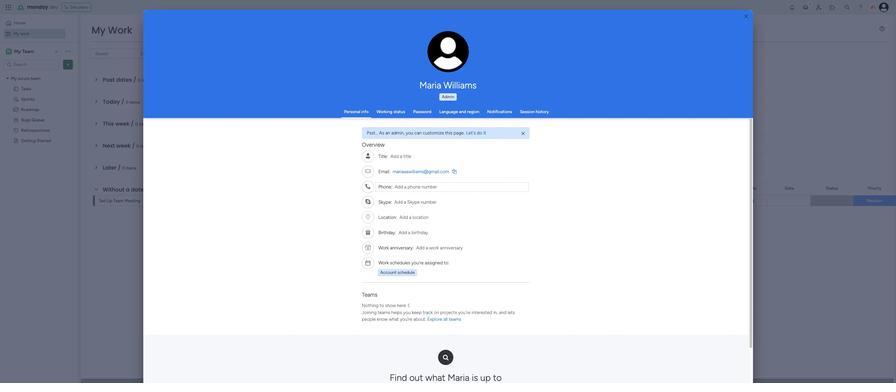 Task type: locate. For each thing, give the bounding box(es) containing it.
/ up next week / 0 items in the left of the page
[[131, 120, 134, 127]]

work down home
[[20, 31, 30, 36]]

people
[[362, 317, 376, 322]]

getting
[[21, 138, 36, 143]]

a left skype in the left of the page
[[404, 199, 406, 205]]

a
[[400, 154, 402, 159], [404, 184, 407, 190], [126, 186, 130, 193], [404, 199, 406, 205], [409, 215, 411, 220], [408, 230, 411, 235], [426, 245, 428, 251]]

next week / 0 items
[[103, 142, 151, 149]]

my work
[[13, 31, 30, 36]]

/ right date
[[145, 186, 148, 193]]

date
[[785, 186, 794, 191]]

title: add a title
[[379, 154, 411, 159]]

items for past dates /
[[141, 78, 152, 83]]

you're down helps
[[400, 317, 412, 322]]

title:
[[379, 154, 388, 159]]

helps
[[391, 310, 402, 315]]

1 vertical spatial you
[[403, 310, 411, 315]]

0 horizontal spatial team
[[22, 48, 34, 54]]

number right skype in the left of the page
[[421, 199, 437, 205]]

you're up schedule on the left
[[412, 260, 424, 266]]

dates
[[116, 76, 132, 84]]

explore
[[427, 317, 442, 322]]

a left birthday
[[408, 230, 411, 235]]

my work button
[[4, 29, 66, 39]]

work up assigned
[[429, 245, 439, 251]]

later / 0 items
[[103, 164, 137, 171]]

let's
[[466, 130, 476, 136]]

you left can
[[406, 130, 413, 136]]

working status link
[[377, 109, 405, 114]]

public board image
[[13, 138, 19, 144]]

assigned
[[425, 260, 443, 266]]

projects
[[440, 310, 457, 315]]

1 vertical spatial work
[[429, 245, 439, 251]]

items up this week / 0 items
[[129, 100, 140, 105]]

work up filter dashboard by text search box
[[108, 23, 132, 37]]

add for add a title
[[391, 154, 399, 159]]

items inside today / 0 items
[[129, 100, 140, 105]]

admin
[[442, 94, 454, 99]]

skype
[[407, 199, 420, 205]]

2 vertical spatial work
[[379, 260, 389, 266]]

working status
[[377, 109, 405, 114]]

track
[[423, 310, 433, 315]]

number right "phone" on the left top
[[422, 184, 437, 190]]

add up birthday: add a birthday
[[400, 215, 408, 220]]

teams
[[378, 310, 390, 315], [449, 317, 461, 322]]

a for title:
[[400, 154, 402, 159]]

to
[[380, 303, 384, 308]]

and left region
[[459, 109, 466, 114]]

teams down "projects"
[[449, 317, 461, 322]]

work
[[108, 23, 132, 37], [379, 245, 389, 251], [379, 260, 389, 266]]

add right phone:
[[395, 184, 403, 190]]

mariaaawilliams@gmail.com
[[393, 169, 449, 174]]

0 inside today / 0 items
[[126, 100, 128, 105]]

profile
[[450, 55, 461, 60]]

0 right 'dates'
[[138, 78, 140, 83]]

this week / 0 items
[[103, 120, 150, 127]]

items for this week /
[[139, 122, 150, 127]]

0 vertical spatial work
[[20, 31, 30, 36]]

account schedule button
[[378, 269, 417, 276]]

list box
[[0, 72, 78, 228]]

1 vertical spatial teams
[[449, 317, 461, 322]]

phone: add a phone number
[[379, 184, 437, 190]]

meeting
[[125, 198, 140, 203]]

items down this week / 0 items
[[140, 144, 151, 149]]

skype: add a skype number
[[379, 199, 437, 205]]

what
[[389, 317, 399, 322]]

retrospectives
[[21, 128, 50, 133]]

0 for past dates /
[[138, 78, 140, 83]]

week right this
[[115, 120, 130, 127]]

0 up next week / 0 items in the left of the page
[[135, 122, 138, 127]]

items right 'dates'
[[141, 78, 152, 83]]

work up account
[[379, 260, 389, 266]]

1 image
[[807, 0, 813, 7]]

explore all teams
[[427, 317, 461, 322]]

None search field
[[90, 49, 147, 59]]

you're right "projects"
[[458, 310, 471, 315]]

a left "phone" on the left top
[[404, 184, 407, 190]]

week for next
[[116, 142, 131, 149]]

my
[[92, 23, 105, 37], [13, 31, 19, 36], [14, 48, 21, 54], [11, 76, 17, 81]]

to:
[[444, 260, 449, 266]]

Filter dashboard by text search field
[[90, 49, 147, 59]]

inbox image
[[803, 4, 809, 10]]

0 inside later / 0 items
[[122, 166, 125, 171]]

week for this
[[115, 120, 130, 127]]

0 vertical spatial number
[[422, 184, 437, 190]]

work for work anniversary: add a work anniversary
[[379, 245, 389, 251]]

history
[[536, 109, 549, 114]]

see plans button
[[62, 3, 91, 12]]

add for add a location
[[400, 215, 408, 220]]

location: add a location
[[379, 215, 429, 220]]

on
[[434, 310, 439, 315]]

you inside joining teams helps you keep track on projects you're interested in, and lets people know what you're about.
[[403, 310, 411, 315]]

next
[[103, 142, 115, 149]]

add down location: add a location
[[399, 230, 407, 235]]

0 horizontal spatial and
[[459, 109, 466, 114]]

1 horizontal spatial teams
[[449, 317, 461, 322]]

search everything image
[[845, 4, 851, 10]]

1 vertical spatial work
[[379, 245, 389, 251]]

nothing to show here :(
[[362, 303, 410, 308]]

interested
[[472, 310, 492, 315]]

items for next week /
[[140, 144, 151, 149]]

team
[[22, 48, 34, 54], [113, 198, 124, 203]]

work down birthday:
[[379, 245, 389, 251]]

/ down this week / 0 items
[[132, 142, 135, 149]]

0 down this week / 0 items
[[136, 144, 139, 149]]

0 horizontal spatial work
[[20, 31, 30, 36]]

and inside joining teams helps you keep track on projects you're interested in, and lets people know what you're about.
[[499, 310, 507, 315]]

items inside this week / 0 items
[[139, 122, 150, 127]]

1 vertical spatial week
[[116, 142, 131, 149]]

a left title
[[400, 154, 402, 159]]

list box containing my scrum team
[[0, 72, 78, 228]]

maria williams image
[[879, 2, 889, 12]]

team right up
[[113, 198, 124, 203]]

birthday:
[[379, 230, 396, 235]]

0 vertical spatial teams
[[378, 310, 390, 315]]

as
[[379, 130, 384, 136]]

my scrum team
[[11, 76, 40, 81]]

items inside next week / 0 items
[[140, 144, 151, 149]]

items inside later / 0 items
[[126, 166, 137, 171]]

account schedule
[[380, 270, 415, 275]]

can
[[415, 130, 422, 136]]

1 horizontal spatial and
[[499, 310, 507, 315]]

0 inside past dates / 0 items
[[138, 78, 140, 83]]

personal
[[344, 109, 360, 114]]

add for add a phone number
[[395, 184, 403, 190]]

notifications
[[487, 109, 512, 114]]

items inside past dates / 0 items
[[141, 78, 152, 83]]

items right later
[[126, 166, 137, 171]]

team inside 'workspace selection' element
[[22, 48, 34, 54]]

items up next week / 0 items in the left of the page
[[139, 122, 150, 127]]

team up search in workspace field
[[22, 48, 34, 54]]

people
[[743, 186, 757, 191]]

0 horizontal spatial teams
[[378, 310, 390, 315]]

my inside button
[[13, 31, 19, 36]]

items
[[141, 78, 152, 83], [129, 100, 140, 105], [139, 122, 150, 127], [140, 144, 151, 149], [126, 166, 137, 171]]

1 vertical spatial number
[[421, 199, 437, 205]]

date
[[131, 186, 144, 193]]

personal info link
[[344, 109, 369, 114]]

search image
[[443, 355, 449, 360]]

you down :(
[[403, 310, 411, 315]]

week
[[115, 120, 130, 127], [116, 142, 131, 149]]

/ right later
[[118, 164, 121, 171]]

language
[[439, 109, 458, 114]]

customize
[[423, 130, 444, 136]]

and
[[459, 109, 466, 114], [499, 310, 507, 315]]

teams inside joining teams helps you keep track on projects you're interested in, and lets people know what you're about.
[[378, 310, 390, 315]]

/ right 'today'
[[121, 98, 124, 106]]

started
[[37, 138, 51, 143]]

add right skype:
[[394, 199, 403, 205]]

0 inside next week / 0 items
[[136, 144, 139, 149]]

1 vertical spatial team
[[113, 198, 124, 203]]

add for add a skype number
[[394, 199, 403, 205]]

here
[[397, 303, 406, 308]]

0 right 'today'
[[126, 100, 128, 105]]

0 right later
[[122, 166, 125, 171]]

:(
[[407, 303, 410, 308]]

my team
[[14, 48, 34, 54]]

0 vertical spatial team
[[22, 48, 34, 54]]

my inside 'workspace selection' element
[[14, 48, 21, 54]]

teams up know
[[378, 310, 390, 315]]

past dates / 0 items
[[103, 76, 152, 84]]

week right next
[[116, 142, 131, 149]]

0 vertical spatial week
[[115, 120, 130, 127]]

today
[[103, 98, 120, 106]]

and right in,
[[499, 310, 507, 315]]

dapulse x slim image
[[522, 131, 525, 136]]

work inside button
[[20, 31, 30, 36]]

0 inside this week / 0 items
[[135, 122, 138, 127]]

past
[[103, 76, 115, 84]]

williams
[[444, 80, 477, 91]]

you
[[406, 130, 413, 136], [403, 310, 411, 315]]

workspace selection element
[[6, 48, 35, 55]]

maria
[[420, 80, 441, 91]]

add right title:
[[391, 154, 399, 159]]

a left location at the left bottom of page
[[409, 215, 411, 220]]

1 vertical spatial and
[[499, 310, 507, 315]]

option
[[0, 73, 78, 74]]

all
[[444, 317, 448, 322]]



Task type: vqa. For each thing, say whether or not it's contained in the screenshot.
top Status field
no



Task type: describe. For each thing, give the bounding box(es) containing it.
my work
[[92, 23, 132, 37]]

a left date
[[126, 186, 130, 193]]

nothing
[[362, 303, 379, 308]]

psst... as an admin, you can customize this page. let's do it
[[367, 130, 486, 136]]

my for my scrum team
[[11, 76, 17, 81]]

this
[[445, 130, 453, 136]]

show
[[385, 303, 396, 308]]

anniversary
[[440, 245, 463, 251]]

a up assigned
[[426, 245, 428, 251]]

teams button
[[362, 292, 378, 298]]

plans
[[78, 5, 88, 10]]

info
[[361, 109, 369, 114]]

do
[[477, 130, 482, 136]]

without a date /
[[103, 186, 150, 193]]

birthday: add a birthday
[[379, 230, 428, 235]]

number for phone: add a phone number
[[422, 184, 437, 190]]

scrum
[[18, 76, 30, 81]]

region
[[467, 109, 479, 114]]

keep
[[412, 310, 422, 315]]

bugs
[[21, 117, 31, 122]]

language and region link
[[439, 109, 479, 114]]

title
[[404, 154, 411, 159]]

select product image
[[5, 4, 12, 10]]

caret down image
[[6, 76, 9, 81]]

0 vertical spatial work
[[108, 23, 132, 37]]

work schedules you're assigned to:
[[379, 260, 449, 266]]

anniversary:
[[390, 245, 414, 251]]

1 vertical spatial you're
[[458, 310, 471, 315]]

bugs queue
[[21, 117, 44, 122]]

home
[[14, 20, 26, 26]]

know
[[377, 317, 388, 322]]

later
[[103, 164, 116, 171]]

maria williams button
[[364, 80, 532, 91]]

session history link
[[520, 109, 549, 114]]

phone:
[[379, 184, 392, 190]]

my for my team
[[14, 48, 21, 54]]

account
[[380, 270, 397, 275]]

session
[[520, 109, 535, 114]]

my for my work
[[13, 31, 19, 36]]

priority
[[868, 186, 882, 191]]

tasks
[[21, 86, 31, 91]]

notifications image
[[789, 4, 795, 10]]

work anniversary: add a work anniversary
[[379, 245, 463, 251]]

0 for this week /
[[135, 122, 138, 127]]

getting started
[[21, 138, 51, 143]]

skype:
[[379, 199, 392, 205]]

0 for next week /
[[136, 144, 139, 149]]

in,
[[493, 310, 498, 315]]

see plans
[[70, 5, 88, 10]]

a for phone:
[[404, 184, 407, 190]]

work for work schedules you're assigned to:
[[379, 260, 389, 266]]

phone
[[408, 184, 421, 190]]

home button
[[4, 18, 66, 28]]

help image
[[858, 4, 864, 10]]

1 horizontal spatial work
[[429, 245, 439, 251]]

/ right 'dates'
[[133, 76, 136, 84]]

my for my work
[[92, 23, 105, 37]]

a for location:
[[409, 215, 411, 220]]

teams
[[362, 292, 378, 298]]

today / 0 items
[[103, 98, 140, 106]]

password
[[413, 109, 432, 114]]

page.
[[454, 130, 465, 136]]

notifications link
[[487, 109, 512, 114]]

email:
[[379, 169, 390, 174]]

working
[[377, 109, 393, 114]]

m
[[7, 49, 11, 54]]

without
[[103, 186, 124, 193]]

2 vertical spatial you're
[[400, 317, 412, 322]]

1 horizontal spatial team
[[113, 198, 124, 203]]

language and region
[[439, 109, 479, 114]]

public board image
[[13, 86, 19, 92]]

psst...
[[367, 130, 378, 136]]

add down birthday
[[416, 245, 425, 251]]

schedules
[[390, 260, 410, 266]]

schedule
[[398, 270, 415, 275]]

birthday
[[412, 230, 428, 235]]

close image
[[745, 14, 748, 19]]

workspace image
[[6, 48, 12, 55]]

copied! image
[[452, 169, 457, 174]]

team
[[31, 76, 40, 81]]

invite members image
[[816, 4, 822, 10]]

0 vertical spatial and
[[459, 109, 466, 114]]

personal info
[[344, 109, 369, 114]]

session history
[[520, 109, 549, 114]]

Search in workspace field
[[13, 61, 51, 68]]

monday
[[27, 4, 48, 11]]

search image
[[140, 51, 145, 56]]

up
[[107, 198, 112, 203]]

0 vertical spatial you
[[406, 130, 413, 136]]

about.
[[414, 317, 426, 322]]

location:
[[379, 215, 397, 220]]

queue
[[32, 117, 44, 122]]

add for add a birthday
[[399, 230, 407, 235]]

status
[[394, 109, 405, 114]]

status
[[826, 186, 839, 191]]

apps image
[[830, 4, 836, 10]]

maria williams
[[420, 80, 477, 91]]

0 vertical spatial you're
[[412, 260, 424, 266]]

dev
[[49, 4, 58, 11]]

picture
[[442, 60, 455, 65]]

a for birthday:
[[408, 230, 411, 235]]

this
[[103, 120, 114, 127]]

a for skype:
[[404, 199, 406, 205]]

number for skype: add a skype number
[[421, 199, 437, 205]]

roadmap
[[21, 107, 39, 112]]

set
[[99, 198, 106, 203]]



